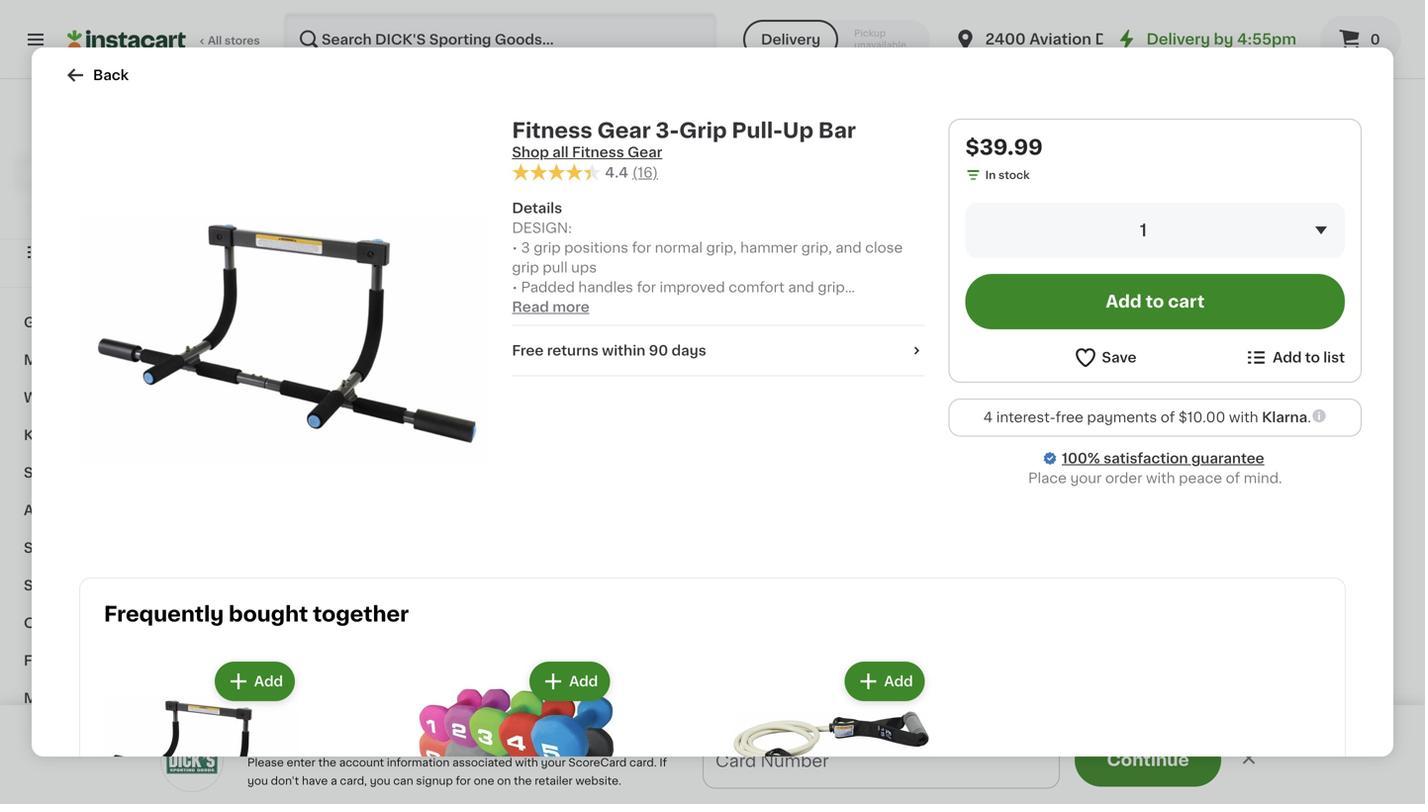 Task type: describe. For each thing, give the bounding box(es) containing it.
- inside calia women's size 12 sculpt wrapped one piece swimsuit - black
[[774, 50, 780, 64]]

299
[[1228, 391, 1271, 412]]

0 button
[[1320, 16, 1401, 63]]

hydration
[[24, 767, 95, 781]]

1 horizontal spatial of
[[1226, 472, 1240, 485]]

$10.00 inside treatment tracker modal dialog
[[885, 761, 942, 777]]

accessories inside sports gear accessories link
[[113, 579, 201, 593]]

piece inside nike women's color block racerback one piece swimsuit
[[481, 50, 520, 64]]

gatorade contour squeeze bottle 32 oz.
[[297, 417, 448, 451]]

- inside calia women's open back high neck swimsuit - pure black
[[1100, 50, 1106, 64]]

bottoms
[[1217, 50, 1277, 64]]

100% satisfaction guarantee
[[1062, 452, 1264, 466]]

swimsuit inside calia women's size 12 sculpt wrapped one piece swimsuit - black
[[708, 50, 771, 64]]

can
[[393, 776, 413, 787]]

.
[[1307, 411, 1311, 425]]

4:55pm
[[1237, 32, 1296, 47]]

sculpt inside calia women's size 12 sculpt wrapped one piece swimsuit - black
[[665, 31, 710, 45]]

sports gear link
[[12, 529, 240, 567]]

1 grip, from the left
[[706, 241, 737, 255]]

again
[[100, 206, 139, 220]]

please
[[247, 758, 284, 768]]

exercise
[[1088, 437, 1147, 451]]

98
[[705, 788, 720, 799]]

& inside tyr women's maxfit splice one-piece swimsuit - black & grey
[[415, 50, 426, 64]]

details button
[[512, 199, 925, 218]]

1 vertical spatial •
[[512, 281, 518, 295]]

$79.98 original price: $104.99 element
[[665, 784, 833, 805]]

outdoors
[[24, 617, 92, 630]]

piece inside calia women's size 12 sculpt wrapped one piece swimsuit - black
[[665, 50, 704, 64]]

men link
[[12, 341, 240, 379]]

1 you from the left
[[247, 776, 268, 787]]

all stores link
[[67, 12, 261, 67]]

black inside item carousel region
[[1033, 475, 1064, 485]]

sports for sports gear accessories
[[24, 579, 71, 593]]

(91)
[[1106, 459, 1127, 470]]

product group containing 299
[[1217, 212, 1385, 508]]

ruched
[[1331, 11, 1385, 25]]

$329.99 teeter fitspine x1 inversion table
[[849, 397, 985, 451]]

$ inside $ 5 99
[[301, 392, 308, 403]]

get
[[536, 761, 569, 777]]

cart
[[1168, 293, 1205, 310]]

associated
[[452, 758, 512, 768]]

to inside button
[[1146, 293, 1164, 310]]

sports for sports gear
[[24, 541, 71, 555]]

together
[[313, 604, 409, 625]]

gear for 3-
[[597, 120, 651, 141]]

details design: • 3 grip positions for normal grip, hammer grip, and close grip pull ups • padded handles for improved comfort and grip read more
[[512, 202, 903, 314]]

women's for one
[[896, 11, 959, 25]]

swimsuit inside calia women's power sculpt one shoulder one piece swimsuit - pure black
[[925, 50, 988, 64]]

gear
[[628, 145, 662, 159]]

mind.
[[1244, 472, 1282, 485]]

stock
[[998, 170, 1030, 181]]

black inside calia women's open back high neck swimsuit - pure black
[[1145, 50, 1183, 64]]

free inside treatment tracker modal dialog
[[572, 761, 609, 777]]

(877)
[[370, 459, 398, 470]]

with up retailer
[[515, 758, 538, 768]]

0 horizontal spatial fitness
[[24, 654, 76, 668]]

0 vertical spatial grip
[[534, 241, 561, 255]]

1
[[1140, 222, 1147, 239]]

2 you from the left
[[370, 776, 390, 787]]

pure inside calia women's open back high neck swimsuit - pure black
[[1109, 50, 1141, 64]]

1 horizontal spatial scorecard
[[358, 736, 436, 750]]

outdoors & recreation link
[[12, 605, 240, 642]]

save
[[158, 210, 184, 221]]

1 vertical spatial grip
[[512, 261, 539, 275]]

0 vertical spatial for
[[632, 241, 651, 255]]

0 horizontal spatial dick's sporting goods logo image
[[107, 103, 145, 141]]

& for health
[[79, 654, 91, 668]]

rope
[[530, 437, 567, 451]]

4 interest-free payments of $10.00 with klarna .
[[983, 411, 1311, 425]]

payments
[[1087, 411, 1157, 425]]

fitness
[[572, 145, 624, 159]]

delivery for delivery by 4:55pm
[[1146, 32, 1210, 47]]

add inside add scorecard to save link
[[56, 210, 79, 221]]

(16)
[[632, 166, 658, 179]]

fitness for folding
[[1033, 417, 1084, 431]]

a
[[331, 776, 337, 787]]

sports gear accessories link
[[12, 567, 240, 605]]

one
[[474, 776, 494, 787]]

2400
[[985, 32, 1026, 47]]

$ 44 99
[[1037, 391, 1091, 412]]

it
[[87, 206, 97, 220]]

black inside calia women's power sculpt one shoulder one piece swimsuit - pure black
[[884, 70, 922, 84]]

add inside product 'group'
[[1341, 229, 1370, 243]]

1 vertical spatial dick's sporting goods logo image
[[160, 729, 224, 793]]

$ 299 00 $399.00 theragun elite handheld percussive massage device
[[1217, 391, 1364, 471]]

4.4 (16)
[[605, 166, 658, 179]]

0
[[1370, 33, 1380, 47]]

1 vertical spatial and
[[788, 281, 814, 295]]

one left shoulder
[[897, 31, 927, 45]]

nike women's color block racerback one piece swimsuit
[[481, 11, 631, 64]]

neck
[[1107, 31, 1143, 45]]

1 field
[[966, 203, 1345, 258]]

high inside calia women's open back high neck swimsuit - pure black
[[1071, 31, 1104, 45]]

place your order with peace of mind.
[[1028, 472, 1282, 485]]

in
[[985, 170, 996, 181]]

0 horizontal spatial the
[[318, 758, 336, 768]]

qualify.
[[968, 761, 1030, 777]]

days
[[672, 344, 706, 358]]

0 vertical spatial free
[[1056, 411, 1083, 425]]

99 for 5
[[324, 392, 339, 403]]

gear inside 'link'
[[75, 541, 110, 555]]

- inside tyr women's maxfit splice one-piece swimsuit - black & grey
[[363, 50, 370, 64]]

delivery for delivery
[[761, 33, 821, 47]]

add scorecard to save link
[[56, 208, 196, 224]]

bottle
[[361, 437, 403, 451]]

to inside treatment tracker modal dialog
[[946, 761, 964, 777]]

get free delivery on next 3 orders • add $10.00 to qualify.
[[536, 761, 1030, 777]]

folding
[[1033, 437, 1085, 451]]

with down 100% satisfaction guarantee
[[1146, 472, 1175, 485]]

$ inside $ 299 00 $399.00 theragun elite handheld percussive massage device
[[1221, 392, 1228, 403]]

tyr women's maxfit splice one-piece swimsuit - black & grey
[[297, 11, 463, 64]]

accessories link
[[12, 492, 240, 529]]

high inside calia women's ruched side tie high rise bottoms
[[1276, 31, 1308, 45]]

$ inside $89.99 original price: $114.99 element
[[1037, 788, 1044, 799]]

normal
[[655, 241, 703, 255]]

0 horizontal spatial your
[[321, 736, 355, 750]]

add to cart
[[1106, 293, 1205, 310]]

gear for 2x6
[[1087, 417, 1121, 431]]

close image
[[1239, 749, 1259, 768]]

buy
[[55, 206, 83, 220]]

99 down more button
[[1075, 788, 1090, 799]]

positions
[[564, 241, 628, 255]]

100%
[[1062, 452, 1100, 466]]

add inside "add to cart" button
[[1106, 293, 1142, 310]]

$329.99
[[927, 397, 985, 411]]

frequently
[[104, 604, 224, 625]]

fitspine
[[897, 417, 954, 431]]

fitness gear 3-grip pull-up bar image
[[79, 135, 488, 544]]

one inside calia women's size 12 sculpt wrapped one piece swimsuit - black
[[780, 31, 810, 45]]

nike fundamental speed rope
[[481, 417, 606, 451]]

size
[[771, 11, 799, 25]]

ups
[[571, 261, 597, 275]]

3-
[[656, 120, 679, 141]]

hammer
[[740, 241, 798, 255]]

up
[[783, 120, 813, 141]]

website.
[[575, 776, 621, 787]]

kids link
[[12, 417, 240, 454]]

gifting link
[[12, 304, 240, 341]]

pure inside calia women's power sculpt one shoulder one piece swimsuit - pure black
[[849, 70, 881, 84]]

to left "save"
[[144, 210, 156, 221]]

shop
[[512, 145, 549, 159]]

women's for tie
[[1264, 11, 1328, 25]]

buy it again
[[55, 206, 139, 220]]

product group containing $329.99 teeter fitspine x1 inversion table
[[849, 212, 1017, 488]]

Card Number text field
[[704, 734, 1059, 788]]

1 vertical spatial the
[[514, 776, 532, 787]]

treatment tracker modal dialog
[[257, 733, 1425, 805]]

sculpt inside calia women's power sculpt one shoulder one piece swimsuit - pure black
[[849, 31, 894, 45]]

add to list
[[1273, 351, 1345, 365]]

returns
[[547, 344, 599, 358]]

calia women's ruched side tie high rise bottoms
[[1217, 11, 1385, 64]]



Task type: locate. For each thing, give the bounding box(es) containing it.
high right tie
[[1276, 31, 1308, 45]]

0 horizontal spatial 3
[[521, 241, 530, 255]]

1 horizontal spatial pure
[[1109, 50, 1141, 64]]

0 horizontal spatial more
[[24, 692, 61, 706]]

- down 2400
[[991, 50, 997, 64]]

back inside calia women's open back high neck swimsuit - pure black
[[1033, 31, 1068, 45]]

on right one
[[497, 776, 511, 787]]

fitness inside fitness gear 3-grip pull-up bar shop all fitness gear
[[512, 120, 592, 141]]

0 horizontal spatial &
[[79, 654, 91, 668]]

2 vertical spatial scorecard
[[568, 758, 627, 768]]

3 calia from the left
[[1217, 11, 1260, 25]]

shoes
[[24, 466, 68, 480]]

3 women's from the left
[[703, 11, 767, 25]]

women's up 'wrapped'
[[703, 11, 767, 25]]

4 swimsuit from the left
[[925, 50, 988, 64]]

your up account
[[321, 736, 355, 750]]

2 women's from the left
[[515, 11, 579, 25]]

fitness up folding
[[1033, 417, 1084, 431]]

0 vertical spatial •
[[512, 241, 518, 255]]

1 horizontal spatial 3
[[759, 761, 770, 777]]

grip down the design:
[[534, 241, 561, 255]]

0 vertical spatial 3
[[521, 241, 530, 255]]

one right the delivery button
[[849, 50, 878, 64]]

continue
[[1107, 752, 1189, 769]]

product group
[[297, 212, 465, 488], [481, 212, 649, 504], [665, 212, 833, 472], [849, 212, 1017, 488], [1033, 212, 1201, 488], [1217, 212, 1385, 508], [297, 608, 465, 805], [1217, 608, 1385, 805], [104, 658, 299, 805], [419, 658, 614, 805], [734, 658, 929, 805]]

0 horizontal spatial sculpt
[[665, 31, 710, 45]]

accessories up sports gear
[[24, 504, 112, 518]]

4
[[983, 411, 993, 425]]

0 horizontal spatial on
[[497, 776, 511, 787]]

women's inside calia women's power sculpt one shoulder one piece swimsuit - pure black
[[896, 11, 959, 25]]

free up folding
[[1056, 411, 1083, 425]]

1 - from the left
[[363, 50, 370, 64]]

0 vertical spatial fitness
[[512, 120, 592, 141]]

0 horizontal spatial save
[[247, 736, 283, 750]]

2 vertical spatial for
[[456, 776, 471, 787]]

calia up side
[[1217, 11, 1260, 25]]

& inside outdoors & recreation 'link'
[[95, 617, 107, 630]]

your down 100%
[[1070, 472, 1102, 485]]

nike inside nike fundamental speed rope
[[481, 417, 512, 431]]

sculpt
[[665, 31, 710, 45], [849, 31, 894, 45]]

calia women's power sculpt one shoulder one piece swimsuit - pure black button
[[849, 0, 1017, 101]]

1 sculpt from the left
[[665, 31, 710, 45]]

44
[[1044, 391, 1074, 412]]

delivery by 4:55pm link
[[1115, 28, 1296, 51]]

1 horizontal spatial high
[[1276, 31, 1308, 45]]

women's inside tyr women's maxfit splice one-piece swimsuit - black & grey
[[328, 11, 392, 25]]

$10.00
[[1178, 411, 1225, 425], [885, 761, 942, 777]]

sculpt right the delivery button
[[849, 31, 894, 45]]

0 vertical spatial of
[[1161, 411, 1175, 425]]

1 vertical spatial pure
[[849, 70, 881, 84]]

more up sales
[[24, 692, 61, 706]]

$ inside $52.49 original price: $69.99 element
[[853, 788, 860, 799]]

women's up dr
[[1080, 11, 1143, 25]]

save inside save with your scorecard card! please enter the account information associated with your scorecard card. if you don't have a card, you can signup for one on the retailer website.
[[247, 736, 283, 750]]

free
[[1056, 411, 1083, 425], [572, 761, 609, 777]]

2 swimsuit from the left
[[524, 50, 587, 64]]

delivery
[[1146, 32, 1210, 47], [761, 33, 821, 47]]

0 horizontal spatial high
[[1071, 31, 1104, 45]]

0 vertical spatial save
[[1102, 351, 1136, 365]]

1 vertical spatial &
[[95, 617, 107, 630]]

free right get
[[572, 761, 609, 777]]

- inside calia women's power sculpt one shoulder one piece swimsuit - pure black
[[991, 50, 997, 64]]

0 horizontal spatial accessories
[[24, 504, 112, 518]]

piece
[[379, 31, 418, 45], [481, 50, 520, 64], [665, 50, 704, 64], [882, 50, 921, 64]]

1 horizontal spatial the
[[514, 776, 532, 787]]

1 horizontal spatial dick's sporting goods logo image
[[160, 729, 224, 793]]

service type group
[[743, 20, 930, 59]]

1 horizontal spatial your
[[541, 758, 566, 768]]

delivery
[[613, 761, 685, 777]]

dick's sporting goods logo image
[[107, 103, 145, 141], [160, 729, 224, 793]]

back right 2400
[[1033, 31, 1068, 45]]

$399.00
[[1296, 397, 1355, 411]]

- down one-
[[363, 50, 370, 64]]

calia women's open back high neck swimsuit - pure black
[[1033, 11, 1186, 64]]

5 women's from the left
[[1080, 11, 1143, 25]]

grip right comfort
[[818, 281, 845, 295]]

1 vertical spatial accessories
[[113, 579, 201, 593]]

swimsuit down racerback
[[524, 50, 587, 64]]

gifting
[[24, 316, 73, 330]]

black down folding
[[1033, 475, 1064, 485]]

women's up shoulder
[[896, 11, 959, 25]]

gear up outdoors & recreation at the bottom left of the page
[[75, 579, 110, 593]]

2 calia from the left
[[1033, 11, 1076, 25]]

black inside calia women's size 12 sculpt wrapped one piece swimsuit - black
[[784, 50, 822, 64]]

aviation
[[1029, 32, 1091, 47]]

of up the mat
[[1161, 411, 1175, 425]]

1 vertical spatial more
[[1069, 763, 1099, 774]]

gear inside fitness gear 3-grip pull-up bar shop all fitness gear
[[597, 120, 651, 141]]

1 horizontal spatial more
[[1069, 763, 1099, 774]]

women's up the 4:55pm
[[1264, 11, 1328, 25]]

your up retailer
[[541, 758, 566, 768]]

calia for back
[[1033, 11, 1076, 25]]

piece inside calia women's power sculpt one shoulder one piece swimsuit - pure black
[[882, 50, 921, 64]]

nike up block
[[481, 11, 512, 25]]

1 vertical spatial fitness
[[1033, 417, 1084, 431]]

4 - from the left
[[1100, 50, 1106, 64]]

tie
[[1251, 31, 1272, 45]]

fitness for grip
[[512, 120, 592, 141]]

you down please
[[247, 776, 268, 787]]

2 horizontal spatial scorecard
[[568, 758, 627, 768]]

0 vertical spatial dick's sporting goods logo image
[[107, 103, 145, 141]]

dick's sporting goods logo image down back button
[[107, 103, 145, 141]]

4 women's from the left
[[896, 11, 959, 25]]

and left close
[[835, 241, 862, 255]]

pure down neck at the right top of page
[[1109, 50, 1141, 64]]

swimsuit down shoulder
[[925, 50, 988, 64]]

to left list
[[1305, 351, 1320, 365]]

sports up outdoors
[[24, 579, 71, 593]]

grip, right hammer
[[801, 241, 832, 255]]

1 horizontal spatial you
[[370, 776, 390, 787]]

swimsuit
[[297, 50, 360, 64], [524, 50, 587, 64], [708, 50, 771, 64], [925, 50, 988, 64], [1033, 50, 1096, 64]]

improved
[[660, 281, 725, 295]]

2 vertical spatial your
[[541, 758, 566, 768]]

• inside get free delivery on next 3 orders • add $10.00 to qualify.
[[836, 761, 842, 777]]

oz.
[[427, 437, 448, 451]]

women's up racerback
[[515, 11, 579, 25]]

1 women's from the left
[[328, 11, 392, 25]]

free returns within 90 days
[[512, 344, 706, 358]]

3 right next
[[759, 761, 770, 777]]

delivery down open
[[1146, 32, 1210, 47]]

women's inside calia women's size 12 sculpt wrapped one piece swimsuit - black
[[703, 11, 767, 25]]

5 swimsuit from the left
[[1033, 50, 1096, 64]]

& left grey
[[415, 50, 426, 64]]

0 horizontal spatial calia
[[849, 11, 892, 25]]

black inside tyr women's maxfit splice one-piece swimsuit - black & grey
[[373, 50, 411, 64]]

with up handheld
[[1229, 411, 1258, 425]]

more link
[[12, 680, 240, 717]]

item carousel region
[[297, 141, 1385, 521]]

1 vertical spatial of
[[1226, 472, 1240, 485]]

1 horizontal spatial on
[[689, 761, 711, 777]]

women's for sculpt
[[703, 11, 767, 25]]

calia women's size 12 sculpt wrapped one piece swimsuit - black
[[665, 11, 822, 64]]

one down size
[[780, 31, 810, 45]]

$10.00 up "49"
[[885, 761, 942, 777]]

grip
[[679, 120, 727, 141]]

0 horizontal spatial you
[[247, 776, 268, 787]]

98 button
[[665, 608, 833, 805]]

calia
[[665, 11, 700, 25]]

contour
[[366, 417, 423, 431]]

save with your scorecard card! please enter the account information associated with your scorecard card. if you don't have a card, you can signup for one on the retailer website.
[[247, 736, 667, 787]]

add to cart button
[[966, 274, 1345, 330]]

2 grip, from the left
[[801, 241, 832, 255]]

1 nike from the top
[[481, 11, 512, 25]]

more for more link
[[24, 692, 61, 706]]

2 horizontal spatial &
[[415, 50, 426, 64]]

•
[[512, 241, 518, 255], [512, 281, 518, 295], [836, 761, 842, 777]]

2 vertical spatial grip
[[818, 281, 845, 295]]

fitness gear 2x6 folding exercise mat
[[1033, 417, 1178, 451]]

0 horizontal spatial pure
[[849, 70, 881, 84]]

0 horizontal spatial scorecard
[[81, 210, 141, 221]]

scorecard inside add scorecard to save link
[[81, 210, 141, 221]]

peace
[[1179, 472, 1222, 485]]

0 vertical spatial and
[[835, 241, 862, 255]]

1 vertical spatial back
[[93, 68, 129, 82]]

0 vertical spatial more
[[24, 692, 61, 706]]

black down one-
[[373, 50, 411, 64]]

save for save with your scorecard card! please enter the account information associated with your scorecard card. if you don't have a card, you can signup for one on the retailer website.
[[247, 736, 283, 750]]

if
[[659, 758, 667, 768]]

1 vertical spatial sports
[[24, 579, 71, 593]]

0 vertical spatial sports
[[24, 541, 71, 555]]

guarantee
[[1191, 452, 1264, 466]]

2 vertical spatial fitness
[[24, 654, 76, 668]]

gear up sports gear accessories
[[75, 541, 110, 555]]

calia inside calia women's ruched side tie high rise bottoms
[[1217, 11, 1260, 25]]

nike for nike fundamental speed rope
[[481, 417, 512, 431]]

1 horizontal spatial delivery
[[1146, 32, 1210, 47]]

speed
[[481, 437, 526, 451]]

0 horizontal spatial free
[[572, 761, 609, 777]]

delivery down size
[[761, 33, 821, 47]]

gear up exercise
[[1087, 417, 1121, 431]]

klarna
[[1262, 411, 1307, 425]]

black down service type group
[[884, 70, 922, 84]]

0 vertical spatial scorecard
[[81, 210, 141, 221]]

kids
[[24, 428, 55, 442]]

women's for one-
[[328, 11, 392, 25]]

for left one
[[456, 776, 471, 787]]

save up please
[[247, 736, 283, 750]]

more for more button
[[1069, 763, 1099, 774]]

with
[[1229, 411, 1258, 425], [1146, 472, 1175, 485], [286, 736, 318, 750], [515, 758, 538, 768]]

3 down the design:
[[521, 241, 530, 255]]

swimsuit inside calia women's open back high neck swimsuit - pure black
[[1033, 50, 1096, 64]]

swimsuit inside nike women's color block racerback one piece swimsuit
[[524, 50, 587, 64]]

calia for sculpt
[[849, 11, 892, 25]]

for left normal
[[632, 241, 651, 255]]

shoulder
[[930, 31, 993, 45]]

grip, down details button
[[706, 241, 737, 255]]

accessories
[[24, 504, 112, 518], [113, 579, 201, 593]]

women's up one-
[[328, 11, 392, 25]]

for inside save with your scorecard card! please enter the account information associated with your scorecard card. if you don't have a card, you can signup for one on the retailer website.
[[456, 776, 471, 787]]

fitness & health link
[[12, 642, 240, 680]]

women's inside nike women's color block racerback one piece swimsuit
[[515, 11, 579, 25]]

to up $52.49 original price: $69.99 element
[[946, 761, 964, 777]]

• down the design:
[[512, 241, 518, 255]]

2 vertical spatial &
[[79, 654, 91, 668]]

interest-
[[996, 411, 1056, 425]]

1 vertical spatial $10.00
[[885, 761, 942, 777]]

more
[[24, 692, 61, 706], [1069, 763, 1099, 774]]

None search field
[[283, 12, 717, 67]]

- down dr
[[1100, 50, 1106, 64]]

0 vertical spatial &
[[415, 50, 426, 64]]

save up the payments
[[1102, 351, 1136, 365]]

save inside button
[[1102, 351, 1136, 365]]

3 inside the details design: • 3 grip positions for normal grip, hammer grip, and close grip pull ups • padded handles for improved comfort and grip read more
[[521, 241, 530, 255]]

swimsuit down 'wrapped'
[[708, 50, 771, 64]]

- down 'wrapped'
[[774, 50, 780, 64]]

power
[[963, 11, 1006, 25]]

and right comfort
[[788, 281, 814, 295]]

99 inside "$ 44 99"
[[1076, 392, 1091, 403]]

3 inside treatment tracker modal dialog
[[759, 761, 770, 777]]

pure down service type group
[[849, 70, 881, 84]]

1 horizontal spatial $10.00
[[1178, 411, 1225, 425]]

1 horizontal spatial sculpt
[[849, 31, 894, 45]]

women's inside calia women's open back high neck swimsuit - pure black
[[1080, 11, 1143, 25]]

more inside button
[[1069, 763, 1099, 774]]

black
[[373, 50, 411, 64], [784, 50, 822, 64], [1145, 50, 1183, 64], [884, 70, 922, 84], [1033, 475, 1064, 485]]

save for save
[[1102, 351, 1136, 365]]

1 swimsuit from the left
[[297, 50, 360, 64]]

for
[[632, 241, 651, 255], [637, 281, 656, 295], [456, 776, 471, 787]]

2 - from the left
[[774, 50, 780, 64]]

1 horizontal spatial back
[[1033, 31, 1068, 45]]

list
[[1323, 351, 1345, 365]]

delivery inside button
[[761, 33, 821, 47]]

4.4
[[605, 166, 628, 179]]

women's inside calia women's ruched side tie high rise bottoms
[[1264, 11, 1328, 25]]

all
[[552, 145, 569, 159]]

2 sports from the top
[[24, 579, 71, 593]]

to left cart
[[1146, 293, 1164, 310]]

• up read
[[512, 281, 518, 295]]

high left neck at the right top of page
[[1071, 31, 1104, 45]]

1 vertical spatial free
[[572, 761, 609, 777]]

black down open
[[1145, 50, 1183, 64]]

lists
[[55, 245, 90, 259]]

with up enter
[[286, 736, 318, 750]]

one down color on the top
[[601, 31, 631, 45]]

1 horizontal spatial and
[[835, 241, 862, 255]]

1 horizontal spatial save
[[1102, 351, 1136, 365]]

fitness up all
[[512, 120, 592, 141]]

calia women's power sculpt one shoulder one piece swimsuit - pure black
[[849, 11, 1006, 84]]

add button
[[567, 218, 643, 254], [751, 218, 827, 254], [1303, 218, 1380, 254], [1303, 614, 1380, 650], [216, 664, 293, 700], [532, 664, 608, 700], [847, 664, 923, 700]]

1 vertical spatial save
[[247, 736, 283, 750]]

open
[[1147, 11, 1186, 25]]

swimsuit down splice
[[297, 50, 360, 64]]

0 vertical spatial your
[[1070, 472, 1102, 485]]

accessories inside accessories 'link'
[[24, 504, 112, 518]]

$ inside "$ 44 99"
[[1037, 392, 1044, 403]]

the left retailer
[[514, 776, 532, 787]]

nike inside nike women's color block racerback one piece swimsuit
[[481, 11, 512, 25]]

calia up 2400 aviation dr
[[1033, 11, 1076, 25]]

0 horizontal spatial back
[[93, 68, 129, 82]]

sports inside 'link'
[[24, 541, 71, 555]]

of down the guarantee
[[1226, 472, 1240, 485]]

1 sports from the top
[[24, 541, 71, 555]]

one
[[601, 31, 631, 45], [780, 31, 810, 45], [897, 31, 927, 45], [849, 50, 878, 64]]

grip left pull
[[512, 261, 539, 275]]

nike for nike women's color block racerback one piece swimsuit
[[481, 11, 512, 25]]

1 horizontal spatial &
[[95, 617, 107, 630]]

90
[[649, 344, 668, 358]]

3 swimsuit from the left
[[708, 50, 771, 64]]

1 horizontal spatial fitness
[[512, 120, 592, 141]]

1 horizontal spatial free
[[1056, 411, 1083, 425]]

$299.00 original price: $399.00 element
[[1217, 388, 1385, 414]]

to inside button
[[1305, 351, 1320, 365]]

mat
[[1151, 437, 1178, 451]]

& for recreation
[[95, 617, 107, 630]]

2 high from the left
[[1276, 31, 1308, 45]]

sports up sports gear accessories
[[24, 541, 71, 555]]

& inside fitness & health link
[[79, 654, 91, 668]]

accessories up frequently
[[113, 579, 201, 593]]

black down 12
[[784, 50, 822, 64]]

$ 5 99
[[301, 391, 339, 412]]

calia
[[849, 11, 892, 25], [1033, 11, 1076, 25], [1217, 11, 1260, 25]]

2 horizontal spatial your
[[1070, 472, 1102, 485]]

• right "orders"
[[836, 761, 842, 777]]

gear inside fitness gear 2x6 folding exercise mat
[[1087, 417, 1121, 431]]

2 sculpt from the left
[[849, 31, 894, 45]]

women's for racerback
[[515, 11, 579, 25]]

$52.49 original price: $69.99 element
[[849, 784, 1017, 805]]

0 horizontal spatial delivery
[[761, 33, 821, 47]]

$89.99 original price: $114.99 element
[[1033, 784, 1201, 805]]

add inside treatment tracker modal dialog
[[846, 761, 880, 777]]

product group containing 5
[[297, 212, 465, 488]]

pull-
[[732, 120, 783, 141]]

side
[[1217, 31, 1248, 45]]

0 vertical spatial nike
[[481, 11, 512, 25]]

calia inside calia women's open back high neck swimsuit - pure black
[[1033, 11, 1076, 25]]

piece inside tyr women's maxfit splice one-piece swimsuit - black & grey
[[379, 31, 418, 45]]

gear up gear in the top of the page
[[597, 120, 651, 141]]

read
[[512, 301, 549, 314]]

tyr
[[297, 11, 325, 25]]

1 calia from the left
[[849, 11, 892, 25]]

2 vertical spatial •
[[836, 761, 842, 777]]

read more button
[[512, 298, 589, 317]]

swimsuit down aviation
[[1033, 50, 1096, 64]]

0 horizontal spatial of
[[1161, 411, 1175, 425]]

$39.99
[[966, 137, 1043, 158]]

1 vertical spatial for
[[637, 281, 656, 295]]

product group containing 44
[[1033, 212, 1201, 488]]

6 women's from the left
[[1264, 11, 1328, 25]]

orders
[[774, 761, 832, 777]]

99 right 44
[[1076, 392, 1091, 403]]

& down sports gear accessories
[[95, 617, 107, 630]]

you left can
[[370, 776, 390, 787]]

1 horizontal spatial calia
[[1033, 11, 1076, 25]]

0 vertical spatial the
[[318, 758, 336, 768]]

fitness inside fitness gear 2x6 folding exercise mat
[[1033, 417, 1084, 431]]

1 horizontal spatial accessories
[[113, 579, 201, 593]]

delivery by 4:55pm
[[1146, 32, 1296, 47]]

calia inside calia women's power sculpt one shoulder one piece swimsuit - pure black
[[849, 11, 892, 25]]

the up a
[[318, 758, 336, 768]]

0 vertical spatial $10.00
[[1178, 411, 1225, 425]]

0 horizontal spatial grip,
[[706, 241, 737, 255]]

0 horizontal spatial and
[[788, 281, 814, 295]]

1 vertical spatial scorecard
[[358, 736, 436, 750]]

add inside add to list button
[[1273, 351, 1302, 365]]

99 for 44
[[1076, 392, 1091, 403]]

on up 98
[[689, 761, 711, 777]]

sales
[[24, 729, 62, 743]]

0 vertical spatial pure
[[1109, 50, 1141, 64]]

2 nike from the top
[[481, 417, 512, 431]]

& left health
[[79, 654, 91, 668]]

$10.00 up the guarantee
[[1178, 411, 1225, 425]]

dr
[[1095, 32, 1113, 47]]

32
[[407, 437, 424, 451]]

2 horizontal spatial fitness
[[1033, 417, 1084, 431]]

3 - from the left
[[991, 50, 997, 64]]

calia for side
[[1217, 11, 1260, 25]]

women
[[24, 391, 78, 405]]

calia right 12
[[849, 11, 892, 25]]

on inside save with your scorecard card! please enter the account information associated with your scorecard card. if you don't have a card, you can signup for one on the retailer website.
[[497, 776, 511, 787]]

99 inside $ 5 99
[[324, 392, 339, 403]]

women's for high
[[1080, 11, 1143, 25]]

of
[[1161, 411, 1175, 425], [1226, 472, 1240, 485]]

dick's sporting goods logo image left please
[[160, 729, 224, 793]]

1 high from the left
[[1071, 31, 1104, 45]]

elite
[[1286, 417, 1317, 431]]

back down the instacart logo
[[93, 68, 129, 82]]

fitness gear 3-grip pull-up bar shop all fitness gear
[[512, 120, 856, 159]]

padded
[[521, 281, 575, 295]]

swimsuit inside tyr women's maxfit splice one-piece swimsuit - black & grey
[[297, 50, 360, 64]]

0 vertical spatial back
[[1033, 31, 1068, 45]]

wrapped
[[713, 31, 777, 45]]

fitness down outdoors
[[24, 654, 76, 668]]

add
[[56, 210, 79, 221], [604, 229, 633, 243], [788, 229, 817, 243], [1341, 229, 1370, 243], [1106, 293, 1142, 310], [1273, 351, 1302, 365], [1341, 625, 1370, 639], [254, 675, 283, 689], [569, 675, 598, 689], [884, 675, 913, 689], [846, 761, 880, 777]]

one inside nike women's color block racerback one piece swimsuit
[[601, 31, 631, 45]]

99
[[324, 392, 339, 403], [1076, 392, 1091, 403], [1075, 788, 1090, 799]]

nike up speed
[[481, 417, 512, 431]]

2 horizontal spatial calia
[[1217, 11, 1260, 25]]

1 vertical spatial nike
[[481, 417, 512, 431]]

1 horizontal spatial grip,
[[801, 241, 832, 255]]

gear for accessories
[[75, 579, 110, 593]]

card!
[[440, 736, 478, 750]]

sports gear accessories
[[24, 579, 201, 593]]

sculpt down calia
[[665, 31, 710, 45]]

on inside treatment tracker modal dialog
[[689, 761, 711, 777]]

99 right 5
[[324, 392, 339, 403]]

percussive
[[1288, 437, 1364, 451]]

0 vertical spatial accessories
[[24, 504, 112, 518]]

women's
[[328, 11, 392, 25], [515, 11, 579, 25], [703, 11, 767, 25], [896, 11, 959, 25], [1080, 11, 1143, 25], [1264, 11, 1328, 25]]

instacart logo image
[[67, 28, 186, 51]]

1 vertical spatial your
[[321, 736, 355, 750]]

more up $89.99 original price: $114.99 element
[[1069, 763, 1099, 774]]

1 vertical spatial 3
[[759, 761, 770, 777]]

stores
[[225, 35, 260, 46]]

calia women's ruched side tie high rise bottoms button
[[1217, 0, 1385, 117]]

for right handles
[[637, 281, 656, 295]]

0 horizontal spatial $10.00
[[885, 761, 942, 777]]



Task type: vqa. For each thing, say whether or not it's contained in the screenshot.
the bottommost Dairy
no



